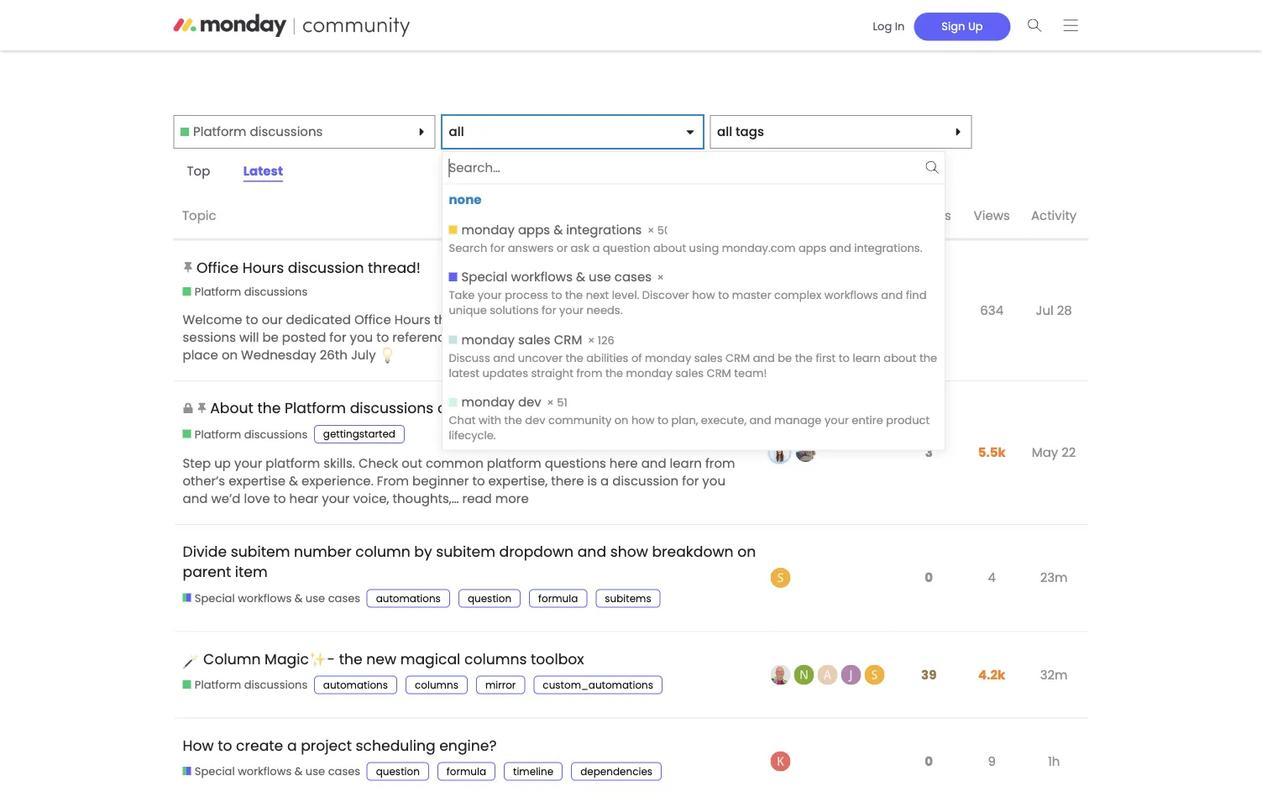 Task type: describe. For each thing, give the bounding box(es) containing it.
special workflows & use cases link for create
[[183, 764, 360, 779]]

experience.
[[302, 472, 374, 490]]

2 horizontal spatial our
[[685, 310, 705, 328]]

expertise,
[[488, 472, 548, 490]]

gettingstarted
[[323, 427, 396, 441]]

to right how
[[218, 735, 232, 755]]

& for number
[[295, 591, 303, 606]]

may 22 link
[[1028, 431, 1080, 474]]

7 button
[[922, 292, 937, 329]]

7
[[926, 301, 932, 319]]

up
[[968, 19, 983, 34]]

workflows for number
[[238, 591, 292, 606]]

search image
[[926, 161, 939, 174]]

how to create a project scheduling engine? link
[[183, 723, 497, 768]]

bulb image
[[379, 347, 396, 364]]

column
[[203, 649, 261, 669]]

columns link
[[406, 676, 468, 694]]

5.5k
[[978, 443, 1006, 462]]

check
[[359, 454, 398, 472]]

views
[[974, 207, 1010, 225]]

will
[[239, 328, 259, 346]]

for inside 'step up your platform skills. check out common platform questions here and learn from other's expertise & experience.  from beginner to expertise, there is a discussion for you and we'd love to hear your voice, thoughts,…'
[[682, 472, 699, 490]]

workflows for create
[[238, 764, 292, 779]]

automations link for the
[[314, 676, 397, 694]]

timeline link
[[504, 762, 563, 781]]

the inside "link"
[[339, 649, 363, 669]]

timeline
[[513, 764, 554, 778]]

9
[[988, 752, 996, 770]]

first
[[575, 328, 598, 346]]

0 button for divide subitem number column by subitem dropdown and show breakdown on parent item
[[921, 559, 937, 597]]

jul 28 link
[[1032, 289, 1077, 332]]

1h
[[1048, 752, 1060, 770]]

show
[[610, 542, 648, 562]]

to left be
[[246, 310, 258, 328]]

1 horizontal spatial our
[[551, 328, 571, 346]]

jul 28
[[1036, 301, 1072, 319]]

of
[[669, 310, 681, 328]]

common
[[426, 454, 484, 472]]

is
[[588, 472, 597, 490]]

thread!
[[368, 258, 421, 278]]

custom_automations
[[543, 678, 653, 692]]

0 vertical spatial question link
[[458, 589, 521, 608]]

be
[[262, 328, 279, 346]]

from inside 'step up your platform skills. check out common platform questions here and learn from other's expertise & experience.  from beginner to expertise, there is a discussion for you and we'd love to hear your voice, thoughts,…'
[[705, 454, 735, 472]]

create
[[236, 735, 283, 755]]

in
[[895, 19, 905, 34]]

gettingstarted link
[[314, 425, 405, 444]]

column
[[355, 542, 410, 562]]

replies
[[907, 207, 951, 225]]

mirror
[[485, 678, 516, 692]]

subitems
[[605, 591, 652, 605]]

22
[[1062, 443, 1076, 462]]

0 horizontal spatial for
[[330, 328, 346, 346]]

divide subitem number column by subitem dropdown and show breakdown on parent item
[[183, 542, 756, 582]]

26th
[[320, 346, 348, 364]]

up
[[214, 454, 231, 472]]

discussion inside welcome to our dedicated office hours thread, where discussions from each of our sessions will be posted for you to reference.  stay tuned for our first discussion taking place on wednesday 26th july
[[601, 328, 668, 346]]

jim - the monday man - original poster image
[[771, 665, 791, 685]]

about
[[210, 398, 254, 418]]

voice,
[[353, 489, 389, 507]]

2 platform from the left
[[487, 454, 542, 472]]

office inside welcome to our dedicated office hours thread, where discussions from each of our sessions will be posted for you to reference.  stay tuned for our first discussion taking place on wednesday 26th july
[[354, 310, 391, 328]]

3
[[925, 443, 933, 462]]

1 subitem from the left
[[231, 542, 290, 562]]

category
[[438, 398, 503, 418]]

platform discussions for 'platform discussions' link corresponding to 39
[[195, 677, 308, 692]]

tuned
[[490, 328, 527, 346]]

log in
[[873, 19, 905, 34]]

magical
[[400, 649, 461, 669]]

use for number
[[306, 591, 325, 606]]

about the platform discussions category
[[210, 398, 503, 418]]

Search… search field
[[449, 155, 923, 180]]

1 horizontal spatial formula link
[[529, 589, 587, 608]]

noel pusey - frequent poster image
[[794, 665, 814, 685]]

juliette  - original poster, most recent poster image
[[769, 442, 791, 464]]

4
[[988, 569, 996, 587]]

on inside divide subitem number column by subitem dropdown and show breakdown on parent item
[[738, 542, 756, 562]]

0 horizontal spatial a
[[287, 735, 297, 755]]

there
[[551, 472, 584, 490]]

stay
[[459, 328, 487, 346]]

discussions inside about the platform discussions category link
[[350, 398, 434, 418]]

jul
[[1036, 301, 1054, 319]]

learn
[[670, 454, 702, 472]]

special workflows & use cases for number
[[195, 591, 360, 606]]

how to create a project scheduling engine?
[[183, 735, 497, 755]]

0 horizontal spatial our
[[262, 310, 283, 328]]

discussions down office hours discussion thread!
[[244, 284, 308, 300]]

32m
[[1040, 666, 1068, 684]]

here
[[610, 454, 638, 472]]

place
[[183, 346, 218, 364]]

you inside welcome to our dedicated office hours thread, where discussions from each of our sessions will be posted for you to reference.  stay tuned for our first discussion taking place on wednesday 26th july
[[350, 328, 373, 346]]

platform up gettingstarted
[[285, 398, 346, 418]]

tags list for magical
[[314, 676, 671, 694]]

breakdown
[[652, 542, 734, 562]]

top
[[187, 162, 210, 180]]

use for create
[[306, 764, 325, 779]]

0 horizontal spatial the
[[257, 398, 281, 418]]

discussions inside welcome to our dedicated office hours thread, where discussions from each of our sessions will be posted for you to reference.  stay tuned for our first discussion taking place on wednesday 26th july
[[524, 310, 597, 328]]

39
[[921, 666, 937, 684]]

to left more
[[472, 472, 485, 490]]

0 horizontal spatial hours
[[243, 258, 284, 278]]

special workflows & use cases for create
[[195, 764, 360, 779]]

latest
[[243, 162, 283, 180]]

item
[[235, 562, 268, 582]]

toolbox
[[531, 649, 584, 669]]

step up your platform skills. check out common platform questions here and learn from other's expertise & experience.  from beginner to expertise, there is a discussion for you and we'd love to hear your voice, thoughts,…
[[183, 454, 735, 507]]

tags
[[736, 123, 764, 141]]

drew - frequent poster image
[[841, 665, 861, 685]]

all for all
[[449, 123, 464, 141]]

mirror link
[[476, 676, 525, 694]]

from
[[377, 472, 409, 490]]

sara allen - most recent poster image
[[865, 665, 885, 685]]

special for divide
[[195, 591, 235, 606]]

sign up button
[[914, 12, 1011, 41]]

rebecca katz (monday.com) - frequent poster image
[[796, 442, 816, 462]]

& for create
[[295, 764, 303, 779]]

this topic is closed; it no longer accepts new replies image
[[183, 403, 194, 413]]

none
[[449, 190, 482, 208]]

new
[[366, 649, 396, 669]]

project
[[301, 735, 352, 755]]

menu image
[[1064, 19, 1078, 32]]

-
[[327, 649, 335, 669]]



Task type: locate. For each thing, give the bounding box(es) containing it.
23m link
[[1036, 556, 1072, 599]]

1 horizontal spatial hours
[[395, 310, 431, 328]]

a right is on the bottom of the page
[[601, 472, 609, 490]]

1 0 button from the top
[[921, 559, 937, 597]]

tags list containing gettingstarted
[[314, 425, 413, 444]]

latest link
[[230, 158, 296, 184]]

columns
[[464, 649, 527, 669], [415, 678, 459, 692]]

automations for column
[[376, 591, 441, 605]]

1 horizontal spatial your
[[322, 489, 350, 507]]

discussions up expertise
[[244, 427, 308, 442]]

special workflows & use cases down create
[[195, 764, 360, 779]]

automations link down by
[[367, 589, 450, 608]]

july
[[351, 346, 376, 364]]

1 horizontal spatial question link
[[458, 589, 521, 608]]

office
[[196, 258, 239, 278], [354, 310, 391, 328]]

0 button for how to create a project scheduling engine?
[[921, 743, 937, 780]]

you right 26th
[[350, 328, 373, 346]]

special workflows & use cases link
[[183, 591, 360, 606], [183, 764, 360, 779]]

1 horizontal spatial the
[[339, 649, 363, 669]]

2 vertical spatial &
[[295, 764, 303, 779]]

1 vertical spatial 0
[[925, 752, 933, 770]]

from right learn
[[705, 454, 735, 472]]

platform for 'platform discussions' link related to 3
[[195, 427, 241, 442]]

welcome to our dedicated office hours thread, where discussions from each of our sessions will be posted for you to reference.  stay tuned for our first discussion taking place on wednesday 26th july link
[[183, 310, 762, 364]]

23m
[[1040, 569, 1068, 587]]

discussion left of
[[601, 328, 668, 346]]

cases for column
[[328, 591, 360, 606]]

0 vertical spatial special workflows & use cases link
[[183, 591, 360, 606]]

2 use from the top
[[306, 764, 325, 779]]

discussions down magic✨
[[244, 677, 308, 692]]

discussions right where
[[524, 310, 597, 328]]

platform up up
[[195, 427, 241, 442]]

0 vertical spatial on
[[222, 346, 238, 364]]

discussions up gettingstarted
[[350, 398, 434, 418]]

1 horizontal spatial question
[[468, 591, 512, 605]]

2 vertical spatial and
[[578, 542, 606, 562]]

may 22
[[1032, 443, 1076, 462]]

1 vertical spatial special workflows & use cases
[[195, 764, 360, 779]]

2 special workflows & use cases link from the top
[[183, 764, 360, 779]]

0 left '4'
[[925, 569, 933, 587]]

all left tags
[[717, 123, 732, 141]]

may
[[1032, 443, 1058, 462]]

0 horizontal spatial office
[[196, 258, 239, 278]]

3 radio item from the top
[[443, 324, 945, 387]]

0 vertical spatial a
[[601, 472, 609, 490]]

the right about
[[257, 398, 281, 418]]

on inside welcome to our dedicated office hours thread, where discussions from each of our sessions will be posted for you to reference.  stay tuned for our first discussion taking place on wednesday 26th july
[[222, 346, 238, 364]]

activity button
[[1024, 194, 1089, 239]]

1 vertical spatial the
[[339, 649, 363, 669]]

our right of
[[685, 310, 705, 328]]

1 workflows from the top
[[238, 591, 292, 606]]

0 button left 9
[[921, 743, 937, 780]]

and left we'd
[[183, 489, 208, 507]]

columns down "magical" at bottom left
[[415, 678, 459, 692]]

0 vertical spatial office
[[196, 258, 239, 278]]

discussion up dedicated
[[288, 258, 364, 278]]

32m link
[[1036, 653, 1072, 696]]

0 horizontal spatial formula
[[447, 764, 486, 778]]

0 horizontal spatial from
[[600, 310, 630, 328]]

platform discussions link for 3
[[183, 427, 308, 442]]

discussions
[[250, 123, 323, 141], [244, 284, 308, 300], [524, 310, 597, 328], [350, 398, 434, 418], [244, 427, 308, 442], [244, 677, 308, 692]]

views button
[[961, 194, 1024, 239]]

automations
[[376, 591, 441, 605], [323, 678, 388, 692]]

0 vertical spatial columns
[[464, 649, 527, 669]]

1 horizontal spatial platform
[[487, 454, 542, 472]]

subitem right by
[[436, 542, 495, 562]]

sign up
[[942, 19, 983, 34]]

this topic is pinned for you; it will display at the top of its category image
[[183, 262, 194, 273]]

1 vertical spatial your
[[322, 489, 350, 507]]

and inside divide subitem number column by subitem dropdown and show breakdown on parent item
[[578, 542, 606, 562]]

platform up hear
[[266, 454, 320, 472]]

the right -
[[339, 649, 363, 669]]

search image
[[1028, 19, 1042, 32]]

3 button
[[921, 434, 937, 472]]

special for how
[[195, 764, 235, 779]]

platform for 'platform discussions' link corresponding to 39
[[195, 677, 241, 692]]

0 vertical spatial 0
[[925, 569, 933, 587]]

about the platform discussions category link
[[210, 386, 503, 431]]

0 vertical spatial question
[[468, 591, 512, 605]]

workflows down create
[[238, 764, 292, 779]]

log
[[873, 19, 892, 34]]

0 horizontal spatial you
[[350, 328, 373, 346]]

platform discussions link for 39
[[183, 677, 308, 693]]

1 vertical spatial automations link
[[314, 676, 397, 694]]

your
[[234, 454, 262, 472], [322, 489, 350, 507]]

special workflows & use cases
[[195, 591, 360, 606], [195, 764, 360, 779]]

none radio item
[[443, 184, 945, 215]]

you inside 'step up your platform skills. check out common platform questions here and learn from other's expertise & experience.  from beginner to expertise, there is a discussion for you and we'd love to hear your voice, thoughts,…'
[[702, 472, 726, 490]]

2 horizontal spatial and
[[641, 454, 666, 472]]

workflows down item
[[238, 591, 292, 606]]

automations link down -
[[314, 676, 397, 694]]

1 vertical spatial hours
[[395, 310, 431, 328]]

0 vertical spatial 0 button
[[921, 559, 937, 597]]

1 horizontal spatial for
[[530, 328, 547, 346]]

discussions up latest
[[250, 123, 323, 141]]

0 vertical spatial special
[[195, 591, 235, 606]]

0 for how to create a project scheduling engine?
[[925, 752, 933, 770]]

1 vertical spatial a
[[287, 735, 297, 755]]

question link down scheduling
[[367, 762, 429, 781]]

1 vertical spatial &
[[295, 591, 303, 606]]

columns up mirror
[[464, 649, 527, 669]]

0 vertical spatial and
[[641, 454, 666, 472]]

for right tuned
[[530, 328, 547, 346]]

from inside welcome to our dedicated office hours thread, where discussions from each of our sessions will be posted for you to reference.  stay tuned for our first discussion taking place on wednesday 26th july
[[600, 310, 630, 328]]

0 vertical spatial the
[[257, 398, 281, 418]]

1 vertical spatial formula
[[447, 764, 486, 778]]

2 horizontal spatial for
[[682, 472, 699, 490]]

office up july
[[354, 310, 391, 328]]

to right love
[[273, 489, 286, 507]]

magic✨
[[265, 649, 323, 669]]

hours up be
[[243, 258, 284, 278]]

a inside 'step up your platform skills. check out common platform questions here and learn from other's expertise & experience.  from beginner to expertise, there is a discussion for you and we'd love to hear your voice, thoughts,…'
[[601, 472, 609, 490]]

kyle klinger - original poster, most recent poster image
[[771, 751, 791, 771]]

platform discussions link down about
[[183, 427, 308, 442]]

1 special workflows & use cases from the top
[[195, 591, 360, 606]]

2 subitem from the left
[[436, 542, 495, 562]]

a
[[601, 472, 609, 490], [287, 735, 297, 755]]

0 horizontal spatial platform
[[266, 454, 320, 472]]

all for all tags
[[717, 123, 732, 141]]

0 horizontal spatial on
[[222, 346, 238, 364]]

how
[[183, 735, 214, 755]]

read
[[462, 489, 492, 507]]

scheduling
[[356, 735, 436, 755]]

1 horizontal spatial from
[[705, 454, 735, 472]]

top link
[[173, 158, 224, 184]]

1 horizontal spatial and
[[578, 542, 606, 562]]

all up 'none'
[[449, 123, 464, 141]]

2 cases from the top
[[328, 764, 360, 779]]

4.2k
[[979, 666, 1006, 684]]

2 platform discussions link from the top
[[183, 427, 308, 442]]

1 vertical spatial platform discussions link
[[183, 427, 308, 442]]

1 vertical spatial cases
[[328, 764, 360, 779]]

and
[[641, 454, 666, 472], [183, 489, 208, 507], [578, 542, 606, 562]]

where
[[482, 310, 521, 328]]

special workflows & use cases link down item
[[183, 591, 360, 606]]

0 for divide subitem number column by subitem dropdown and show breakdown on parent item
[[925, 569, 933, 587]]

special
[[195, 591, 235, 606], [195, 764, 235, 779]]

question down divide subitem number column by subitem dropdown and show breakdown on parent item
[[468, 591, 512, 605]]

on
[[222, 346, 238, 364], [738, 542, 756, 562]]

platform for 3rd 'platform discussions' link from the bottom
[[195, 284, 241, 300]]

special down how
[[195, 764, 235, 779]]

sessions
[[183, 328, 236, 346]]

read more
[[462, 489, 529, 507]]

1h link
[[1044, 740, 1064, 783]]

platform discussions link up welcome
[[183, 284, 308, 300]]

formula link down dropdown
[[529, 589, 587, 608]]

0 horizontal spatial question
[[376, 764, 420, 778]]

for left july
[[330, 328, 346, 346]]

none menu
[[443, 184, 945, 450]]

0 vertical spatial use
[[306, 591, 325, 606]]

1 use from the top
[[306, 591, 325, 606]]

0 vertical spatial discussion
[[288, 258, 364, 278]]

0 horizontal spatial all
[[449, 123, 464, 141]]

1 vertical spatial formula link
[[437, 762, 496, 781]]

on right breakdown
[[738, 542, 756, 562]]

& down number
[[295, 591, 303, 606]]

for right here
[[682, 472, 699, 490]]

0 button
[[921, 559, 937, 597], [921, 743, 937, 780]]

question link
[[458, 589, 521, 608], [367, 762, 429, 781]]

welcome to our dedicated office hours thread, where discussions from each of our sessions will be posted for you to reference.  stay tuned for our first discussion taking place on wednesday 26th july
[[183, 310, 710, 364]]

use down project
[[306, 764, 325, 779]]

cases down the how to create a project scheduling engine?
[[328, 764, 360, 779]]

from
[[600, 310, 630, 328], [705, 454, 735, 472]]

by
[[414, 542, 432, 562]]

1 vertical spatial from
[[705, 454, 735, 472]]

0 left 9
[[925, 752, 933, 770]]

dedicated
[[286, 310, 351, 328]]

0 horizontal spatial subitem
[[231, 542, 290, 562]]

log in button
[[864, 12, 914, 41]]

1 vertical spatial you
[[702, 472, 726, 490]]

cases for a
[[328, 764, 360, 779]]

1 radio item from the top
[[443, 215, 945, 262]]

special down parent
[[195, 591, 235, 606]]

question down scheduling
[[376, 764, 420, 778]]

office hours discussion thread! link
[[196, 245, 421, 290]]

1 horizontal spatial on
[[738, 542, 756, 562]]

1 horizontal spatial subitem
[[436, 542, 495, 562]]

topic
[[182, 207, 216, 225]]

2 special workflows & use cases from the top
[[195, 764, 360, 779]]

use down number
[[306, 591, 325, 606]]

0 vertical spatial formula link
[[529, 589, 587, 608]]

1 special workflows & use cases link from the top
[[183, 591, 360, 606]]

1 horizontal spatial columns
[[464, 649, 527, 669]]

dependencies link
[[571, 762, 662, 781]]

special workflows & use cases link down create
[[183, 764, 360, 779]]

and left show
[[578, 542, 606, 562]]

wednesday
[[241, 346, 316, 364]]

0 horizontal spatial your
[[234, 454, 262, 472]]

subitem up item
[[231, 542, 290, 562]]

0 vertical spatial platform discussions link
[[183, 284, 308, 300]]

1 vertical spatial question
[[376, 764, 420, 778]]

1 vertical spatial question link
[[367, 762, 429, 781]]

1 cases from the top
[[328, 591, 360, 606]]

0 vertical spatial cases
[[328, 591, 360, 606]]

0 vertical spatial from
[[600, 310, 630, 328]]

tags list up the engine?
[[314, 676, 671, 694]]

& down project
[[295, 764, 303, 779]]

0 horizontal spatial question link
[[367, 762, 429, 781]]

0 vertical spatial you
[[350, 328, 373, 346]]

formula link
[[529, 589, 587, 608], [437, 762, 496, 781]]

platform discussions up latest
[[193, 123, 323, 141]]

1 vertical spatial discussion
[[601, 328, 668, 346]]

1 vertical spatial and
[[183, 489, 208, 507]]

4 radio item from the top
[[443, 387, 945, 450]]

monday community forum image
[[173, 13, 442, 37]]

each
[[634, 310, 666, 328]]

0 horizontal spatial columns
[[415, 678, 459, 692]]

discussion inside 'step up your platform skills. check out common platform questions here and learn from other's expertise & experience.  from beginner to expertise, there is a discussion for you and we'd love to hear your voice, thoughts,…'
[[612, 472, 679, 490]]

1 horizontal spatial all
[[717, 123, 732, 141]]

0 horizontal spatial and
[[183, 489, 208, 507]]

platform up top
[[193, 123, 247, 141]]

automations down -
[[323, 678, 388, 692]]

0 button left '4'
[[921, 559, 937, 597]]

question
[[468, 591, 512, 605], [376, 764, 420, 778]]

0 vertical spatial hours
[[243, 258, 284, 278]]

platform discussions for 3rd 'platform discussions' link from the bottom
[[195, 284, 308, 300]]

1 vertical spatial office
[[354, 310, 391, 328]]

& inside 'step up your platform skills. check out common platform questions here and learn from other's expertise & experience.  from beginner to expertise, there is a discussion for you and we'd love to hear your voice, thoughts,…'
[[289, 472, 298, 490]]

3 platform discussions link from the top
[[183, 677, 308, 693]]

discussion right is on the bottom of the page
[[612, 472, 679, 490]]

on left the will
[[222, 346, 238, 364]]

thoughts,…
[[393, 489, 459, 507]]

0 vertical spatial automations
[[376, 591, 441, 605]]

automations link for column
[[367, 589, 450, 608]]

platform discussions link down column
[[183, 677, 308, 693]]

hours inside welcome to our dedicated office hours thread, where discussions from each of our sessions will be posted for you to reference.  stay tuned for our first discussion taking place on wednesday 26th july
[[395, 310, 431, 328]]

2 workflows from the top
[[238, 764, 292, 779]]

0 vertical spatial &
[[289, 472, 298, 490]]

1 horizontal spatial formula
[[538, 591, 578, 605]]

0 horizontal spatial formula link
[[437, 762, 496, 781]]

subitems link
[[596, 589, 661, 608]]

platform discussions down column
[[195, 677, 308, 692]]

your right up
[[234, 454, 262, 472]]

1 vertical spatial use
[[306, 764, 325, 779]]

our right the will
[[262, 310, 283, 328]]

cases
[[328, 591, 360, 606], [328, 764, 360, 779]]

tags list down the engine?
[[367, 762, 670, 781]]

to up bulb image
[[376, 328, 389, 346]]

tags list down about the platform discussions category
[[314, 425, 413, 444]]

1 vertical spatial on
[[738, 542, 756, 562]]

posted
[[282, 328, 326, 346]]

1 horizontal spatial you
[[702, 472, 726, 490]]

this topic is pinned for you; it will display at the top of its category image
[[196, 403, 207, 413]]

0 vertical spatial special workflows & use cases
[[195, 591, 360, 606]]

0 vertical spatial workflows
[[238, 591, 292, 606]]

automations for the
[[323, 678, 388, 692]]

replies button
[[898, 194, 961, 239]]

tags list containing question
[[367, 762, 670, 781]]

platform discussions for 'platform discussions' link related to 3
[[195, 427, 308, 442]]

and right here
[[641, 454, 666, 472]]

hours up bulb image
[[395, 310, 431, 328]]

1 vertical spatial columns
[[415, 678, 459, 692]]

question link down divide subitem number column by subitem dropdown and show breakdown on parent item
[[458, 589, 521, 608]]

28
[[1057, 301, 1072, 319]]

taking
[[671, 328, 710, 346]]

columns inside "link"
[[464, 649, 527, 669]]

we'd
[[211, 489, 241, 507]]

sign
[[942, 19, 965, 34]]

1 all from the left
[[449, 123, 464, 141]]

0 vertical spatial your
[[234, 454, 262, 472]]

our left first
[[551, 328, 571, 346]]

a right create
[[287, 735, 297, 755]]

formula down the engine?
[[447, 764, 486, 778]]

automations down by
[[376, 591, 441, 605]]

0 vertical spatial automations link
[[367, 589, 450, 608]]

platform discussions up the will
[[195, 284, 308, 300]]

from right first
[[600, 310, 630, 328]]

tags list for subitem
[[367, 589, 669, 608]]

special workflows & use cases down item
[[195, 591, 360, 606]]

2 all from the left
[[717, 123, 732, 141]]

platform up more
[[487, 454, 542, 472]]

your right hear
[[322, 489, 350, 507]]

office right this topic is pinned for you; it will display at the top of its category icon
[[196, 258, 239, 278]]

questions
[[545, 454, 606, 472]]

formula link down the engine?
[[437, 762, 496, 781]]

2 0 button from the top
[[921, 743, 937, 780]]

tags list
[[314, 425, 413, 444], [367, 589, 669, 608], [314, 676, 671, 694], [367, 762, 670, 781]]

platform up welcome
[[195, 284, 241, 300]]

0
[[925, 569, 933, 587], [925, 752, 933, 770]]

navigation
[[858, 7, 1089, 43]]

tags list for scheduling
[[367, 762, 670, 781]]

sara allen - original poster, most recent poster image
[[771, 568, 791, 588]]

1 horizontal spatial office
[[354, 310, 391, 328]]

1 platform from the left
[[266, 454, 320, 472]]

1 vertical spatial special workflows & use cases link
[[183, 764, 360, 779]]

platform discussions down about
[[195, 427, 308, 442]]

2 radio item from the top
[[443, 262, 945, 324]]

1 vertical spatial 0 button
[[921, 743, 937, 780]]

2 vertical spatial discussion
[[612, 472, 679, 490]]

platform down column
[[195, 677, 241, 692]]

skills.
[[324, 454, 355, 472]]

& right expertise
[[289, 472, 298, 490]]

formula down dropdown
[[538, 591, 578, 605]]

2 special from the top
[[195, 764, 235, 779]]

radio item
[[443, 215, 945, 262], [443, 262, 945, 324], [443, 324, 945, 387], [443, 387, 945, 450]]

2 vertical spatial platform discussions link
[[183, 677, 308, 693]]

1 special from the top
[[195, 591, 235, 606]]

2 0 from the top
[[925, 752, 933, 770]]

1 0 from the top
[[925, 569, 933, 587]]

platform
[[193, 123, 247, 141], [195, 284, 241, 300], [285, 398, 346, 418], [195, 427, 241, 442], [195, 677, 241, 692]]

1 vertical spatial automations
[[323, 678, 388, 692]]

column magic✨ - the new magical columns toolbox
[[199, 649, 584, 669]]

1 horizontal spatial a
[[601, 472, 609, 490]]

1 vertical spatial special
[[195, 764, 235, 779]]

you right learn
[[702, 472, 726, 490]]

special workflows & use cases link for number
[[183, 591, 360, 606]]

1 vertical spatial workflows
[[238, 764, 292, 779]]

navigation containing log in
[[858, 7, 1089, 43]]

for
[[330, 328, 346, 346], [530, 328, 547, 346], [682, 472, 699, 490]]

alex walton - frequent poster image
[[818, 665, 838, 685]]

thread,
[[434, 310, 479, 328]]

1 platform discussions link from the top
[[183, 284, 308, 300]]

0 vertical spatial formula
[[538, 591, 578, 605]]

love
[[244, 489, 270, 507]]

tags list down dropdown
[[367, 589, 669, 608]]

cases down number
[[328, 591, 360, 606]]



Task type: vqa. For each thing, say whether or not it's contained in the screenshot.
more
yes



